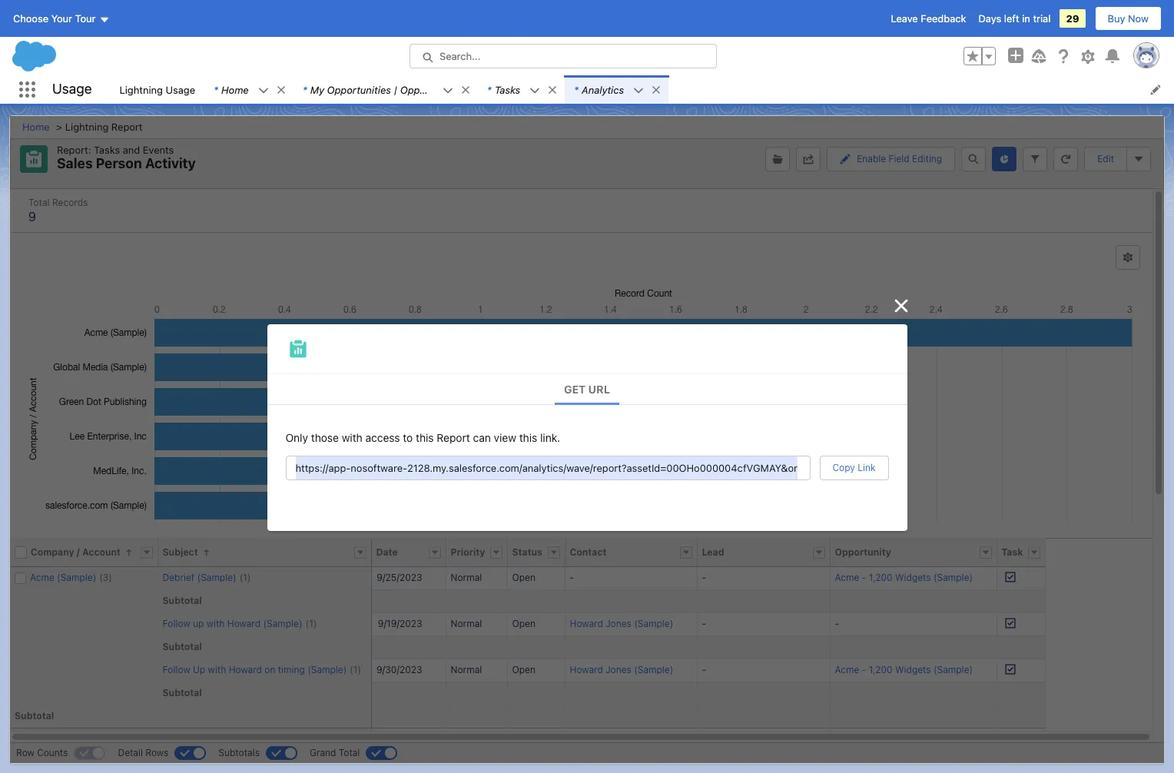 Task type: describe. For each thing, give the bounding box(es) containing it.
tasks
[[495, 83, 521, 96]]

leave
[[891, 12, 918, 25]]

text default image left my
[[276, 84, 287, 95]]

analytics
[[582, 83, 624, 96]]

tour
[[75, 12, 96, 25]]

your
[[51, 12, 72, 25]]

4 list item from the left
[[565, 75, 669, 104]]

choose your tour
[[13, 12, 96, 25]]

now
[[1129, 12, 1149, 25]]

search... button
[[410, 44, 717, 68]]

2 list item from the left
[[294, 75, 478, 104]]

feedback
[[921, 12, 967, 25]]

my
[[310, 83, 324, 96]]

* analytics
[[574, 83, 624, 96]]

text default image down search... button
[[547, 84, 558, 95]]

* my opportunities | opportunities
[[303, 83, 464, 96]]

search...
[[440, 50, 481, 62]]

lightning usage link
[[110, 75, 205, 104]]

in
[[1023, 12, 1031, 25]]

|
[[394, 83, 398, 96]]

left
[[1005, 12, 1020, 25]]

days
[[979, 12, 1002, 25]]

3 list item from the left
[[478, 75, 565, 104]]

buy now button
[[1095, 6, 1162, 31]]

* home
[[214, 83, 249, 96]]

home
[[221, 83, 249, 96]]

text default image right home on the top of page
[[258, 85, 269, 96]]



Task type: vqa. For each thing, say whether or not it's contained in the screenshot.
1st LIST ITEM from the right
yes



Task type: locate. For each thing, give the bounding box(es) containing it.
choose
[[13, 12, 49, 25]]

opportunities
[[327, 83, 391, 96], [400, 83, 464, 96]]

leave feedback
[[891, 12, 967, 25]]

* left tasks
[[487, 83, 492, 96]]

lightning
[[120, 83, 163, 96]]

* for * home
[[214, 83, 218, 96]]

usage
[[52, 81, 92, 97], [166, 83, 195, 96]]

choose your tour button
[[12, 6, 110, 31]]

* for * analytics
[[574, 83, 579, 96]]

1 horizontal spatial usage
[[166, 83, 195, 96]]

trial
[[1034, 12, 1051, 25]]

2 opportunities from the left
[[400, 83, 464, 96]]

4 * from the left
[[574, 83, 579, 96]]

* left home on the top of page
[[214, 83, 218, 96]]

1 horizontal spatial opportunities
[[400, 83, 464, 96]]

buy
[[1108, 12, 1126, 25]]

usage right lightning
[[166, 83, 195, 96]]

lightning usage
[[120, 83, 195, 96]]

list containing lightning usage
[[110, 75, 1175, 104]]

group
[[964, 47, 996, 65]]

* left my
[[303, 83, 307, 96]]

*
[[214, 83, 218, 96], [303, 83, 307, 96], [487, 83, 492, 96], [574, 83, 579, 96]]

* tasks
[[487, 83, 521, 96]]

buy now
[[1108, 12, 1149, 25]]

1 * from the left
[[214, 83, 218, 96]]

opportunities right |
[[400, 83, 464, 96]]

* left the analytics
[[574, 83, 579, 96]]

leave feedback link
[[891, 12, 967, 25]]

29
[[1067, 12, 1080, 25]]

text default image
[[460, 84, 471, 95], [651, 84, 662, 95], [443, 85, 453, 96], [530, 85, 541, 96]]

days left in trial
[[979, 12, 1051, 25]]

1 opportunities from the left
[[327, 83, 391, 96]]

0 horizontal spatial opportunities
[[327, 83, 391, 96]]

3 * from the left
[[487, 83, 492, 96]]

list item
[[205, 75, 294, 104], [294, 75, 478, 104], [478, 75, 565, 104], [565, 75, 669, 104]]

text default image
[[276, 84, 287, 95], [547, 84, 558, 95], [258, 85, 269, 96], [634, 85, 644, 96]]

* for * tasks
[[487, 83, 492, 96]]

opportunities left |
[[327, 83, 391, 96]]

* for * my opportunities | opportunities
[[303, 83, 307, 96]]

usage inside list
[[166, 83, 195, 96]]

2 * from the left
[[303, 83, 307, 96]]

list
[[110, 75, 1175, 104]]

1 list item from the left
[[205, 75, 294, 104]]

text default image right the analytics
[[634, 85, 644, 96]]

usage left lightning
[[52, 81, 92, 97]]

0 horizontal spatial usage
[[52, 81, 92, 97]]



